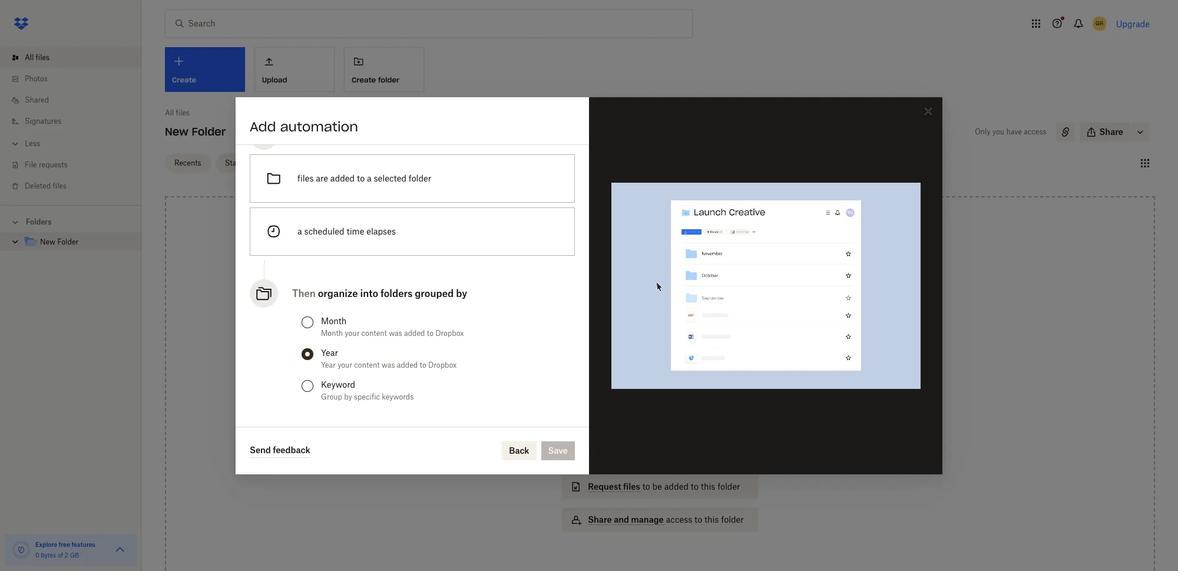 Task type: vqa. For each thing, say whether or not it's contained in the screenshot.


Task type: describe. For each thing, give the bounding box(es) containing it.
added inside more ways to add content element
[[665, 482, 689, 492]]

added inside 'month month your content was added to dropbox'
[[404, 329, 425, 337]]

0 vertical spatial all files link
[[9, 47, 141, 68]]

content inside more ways to add content element
[[681, 385, 713, 395]]

access for manage
[[666, 515, 693, 525]]

to left selected
[[357, 173, 365, 183]]

0 horizontal spatial a
[[298, 226, 302, 236]]

requests
[[39, 160, 68, 169]]

file requests link
[[9, 154, 141, 176]]

then
[[292, 287, 316, 299]]

1 vertical spatial all files link
[[165, 107, 190, 119]]

added inside year year your content was added to dropbox
[[397, 360, 418, 369]]

to down request files to be added to this folder
[[695, 515, 703, 525]]

2
[[65, 552, 68, 559]]

send feedback
[[250, 445, 310, 455]]

0 vertical spatial new
[[165, 125, 189, 139]]

list containing all files
[[0, 40, 141, 205]]

to inside year year your content was added to dropbox
[[420, 360, 427, 369]]

0
[[35, 552, 39, 559]]

new folder link
[[24, 235, 132, 250]]

are
[[316, 173, 328, 183]]

drop files here to upload, or use the 'upload' button
[[610, 313, 711, 336]]

recents
[[174, 158, 201, 167]]

folders
[[26, 217, 52, 226]]

folder inside add automation dialog
[[409, 173, 432, 183]]

starred
[[225, 158, 250, 167]]

keyword
[[321, 379, 356, 389]]

1 month from the top
[[321, 316, 347, 326]]

by inside keyword group by specific keywords
[[344, 392, 352, 401]]

features
[[72, 541, 95, 548]]

signatures
[[25, 117, 61, 126]]

here
[[651, 313, 669, 323]]

photos
[[25, 74, 48, 83]]

2 year from the top
[[321, 360, 336, 369]]

files inside drop files here to upload, or use the 'upload' button
[[632, 313, 649, 323]]

share for share and manage access to this folder
[[588, 515, 612, 525]]

button
[[685, 326, 711, 336]]

share button
[[1080, 123, 1131, 141]]

month month your content was added to dropbox
[[321, 316, 464, 337]]

access for have
[[1024, 127, 1047, 136]]

free
[[59, 541, 70, 548]]

request files to be added to this folder
[[588, 482, 741, 492]]

0 vertical spatial new folder
[[165, 125, 226, 139]]

file
[[25, 160, 37, 169]]

file requests
[[25, 160, 68, 169]]

send feedback button
[[250, 444, 310, 458]]

and
[[614, 515, 629, 525]]

access button
[[562, 409, 758, 433]]

files right deleted
[[53, 182, 67, 190]]

add automation
[[250, 118, 358, 135]]

shared link
[[9, 90, 141, 111]]

explore
[[35, 541, 57, 548]]

share for share
[[1100, 127, 1124, 137]]

quota usage element
[[12, 540, 31, 559]]

1 vertical spatial all files
[[165, 108, 190, 117]]

keyword group by specific keywords
[[321, 379, 414, 401]]

only you have access
[[975, 127, 1047, 136]]

a scheduled time elapses
[[298, 226, 396, 236]]

back button
[[502, 441, 537, 460]]

dropbox image
[[9, 12, 33, 35]]

organize into folders grouped by
[[318, 287, 467, 299]]

'upload'
[[651, 326, 682, 336]]

files up recents
[[176, 108, 190, 117]]

recents button
[[165, 154, 211, 172]]

you
[[993, 127, 1005, 136]]

drop
[[610, 313, 630, 323]]

create folder button
[[344, 47, 424, 92]]

was for year
[[382, 360, 395, 369]]

was for month
[[389, 329, 402, 337]]

grouped
[[415, 287, 454, 299]]

1 horizontal spatial a
[[367, 173, 372, 183]]

dropbox for year
[[428, 360, 457, 369]]

Year radio
[[302, 348, 314, 360]]

0 vertical spatial folder
[[192, 125, 226, 139]]

your for year
[[338, 360, 353, 369]]

or
[[610, 326, 618, 336]]

bytes
[[41, 552, 56, 559]]

import
[[588, 449, 616, 459]]

to left be
[[643, 482, 651, 492]]

content for year
[[354, 360, 380, 369]]

1 horizontal spatial by
[[456, 287, 467, 299]]

create
[[352, 75, 376, 84]]

access
[[588, 416, 617, 426]]

1 vertical spatial new folder
[[40, 238, 79, 246]]

less image
[[9, 138, 21, 150]]

automation
[[280, 118, 358, 135]]

1 vertical spatial this
[[705, 515, 719, 525]]

of
[[58, 552, 63, 559]]

more ways to add content element
[[560, 384, 761, 543]]

dropbox for month
[[436, 329, 464, 337]]

use
[[620, 326, 634, 336]]



Task type: locate. For each thing, give the bounding box(es) containing it.
ways
[[631, 385, 652, 395]]

by right grouped
[[456, 287, 467, 299]]

content inside year year your content was added to dropbox
[[354, 360, 380, 369]]

files up photos
[[36, 53, 50, 62]]

0 horizontal spatial all files
[[25, 53, 50, 62]]

share
[[1100, 127, 1124, 137], [588, 515, 612, 525]]

0 vertical spatial was
[[389, 329, 402, 337]]

files left are
[[298, 173, 314, 183]]

added right be
[[665, 482, 689, 492]]

1 vertical spatial dropbox
[[428, 360, 457, 369]]

all files list item
[[0, 47, 141, 68]]

elapses
[[367, 226, 396, 236]]

share inside button
[[1100, 127, 1124, 137]]

new up recents
[[165, 125, 189, 139]]

folders button
[[0, 213, 141, 230]]

1 horizontal spatial all files
[[165, 108, 190, 117]]

add
[[664, 385, 679, 395]]

the
[[636, 326, 649, 336]]

to right the here
[[671, 313, 679, 323]]

deleted files
[[25, 182, 67, 190]]

0 vertical spatial month
[[321, 316, 347, 326]]

this right be
[[701, 482, 716, 492]]

upgrade link
[[1117, 19, 1151, 29]]

to down 'month month your content was added to dropbox'
[[420, 360, 427, 369]]

scheduled
[[304, 226, 345, 236]]

your down organize
[[345, 329, 360, 337]]

this
[[701, 482, 716, 492], [705, 515, 719, 525]]

0 vertical spatial your
[[345, 329, 360, 337]]

0 horizontal spatial access
[[666, 515, 693, 525]]

keywords
[[382, 392, 414, 401]]

by
[[456, 287, 467, 299], [344, 392, 352, 401]]

less
[[25, 139, 40, 148]]

1 horizontal spatial new folder
[[165, 125, 226, 139]]

files inside more ways to add content element
[[624, 482, 641, 492]]

dropbox inside year year your content was added to dropbox
[[428, 360, 457, 369]]

be
[[653, 482, 662, 492]]

upload,
[[681, 313, 711, 323]]

Keyword radio
[[302, 380, 314, 392]]

content
[[362, 329, 387, 337], [354, 360, 380, 369], [681, 385, 713, 395]]

feedback
[[273, 445, 310, 455]]

0 horizontal spatial new folder
[[40, 238, 79, 246]]

access
[[1024, 127, 1047, 136], [666, 515, 693, 525]]

files are added to a selected folder
[[298, 173, 432, 183]]

content up keyword group by specific keywords
[[354, 360, 380, 369]]

content inside 'month month your content was added to dropbox'
[[362, 329, 387, 337]]

1 vertical spatial a
[[298, 226, 302, 236]]

to left add
[[654, 385, 662, 395]]

selected
[[374, 173, 407, 183]]

1 vertical spatial new
[[40, 238, 55, 246]]

send
[[250, 445, 271, 455]]

access right manage
[[666, 515, 693, 525]]

all files link
[[9, 47, 141, 68], [165, 107, 190, 119]]

month right month radio
[[321, 316, 347, 326]]

deleted
[[25, 182, 51, 190]]

folder up recents
[[192, 125, 226, 139]]

files
[[36, 53, 50, 62], [176, 108, 190, 117], [298, 173, 314, 183], [53, 182, 67, 190], [632, 313, 649, 323], [624, 482, 641, 492]]

0 vertical spatial by
[[456, 287, 467, 299]]

dropbox inside 'month month your content was added to dropbox'
[[436, 329, 464, 337]]

create folder
[[352, 75, 400, 84]]

0 horizontal spatial folder
[[57, 238, 79, 246]]

folder inside button
[[378, 75, 400, 84]]

a left selected
[[367, 173, 372, 183]]

add automation dialog
[[236, 97, 943, 474]]

month down organize
[[321, 329, 343, 337]]

0 horizontal spatial all files link
[[9, 47, 141, 68]]

1 vertical spatial all
[[165, 108, 174, 117]]

new folder up recents
[[165, 125, 226, 139]]

was up year year your content was added to dropbox
[[389, 329, 402, 337]]

1 vertical spatial year
[[321, 360, 336, 369]]

import button
[[562, 442, 758, 466]]

year right year radio
[[321, 347, 338, 357]]

explore free features 0 bytes of 2 gb
[[35, 541, 95, 559]]

starred button
[[215, 154, 260, 172]]

your
[[345, 329, 360, 337], [338, 360, 353, 369]]

organize
[[318, 287, 358, 299]]

1 vertical spatial was
[[382, 360, 395, 369]]

was inside 'month month your content was added to dropbox'
[[389, 329, 402, 337]]

1 vertical spatial share
[[588, 515, 612, 525]]

list
[[0, 40, 141, 205]]

1 vertical spatial folder
[[57, 238, 79, 246]]

your inside 'month month your content was added to dropbox'
[[345, 329, 360, 337]]

0 vertical spatial year
[[321, 347, 338, 357]]

to inside 'month month your content was added to dropbox'
[[427, 329, 434, 337]]

files left be
[[624, 482, 641, 492]]

year year your content was added to dropbox
[[321, 347, 457, 369]]

content right add
[[681, 385, 713, 395]]

into
[[360, 287, 378, 299]]

files inside add automation dialog
[[298, 173, 314, 183]]

all up recents button
[[165, 108, 174, 117]]

all files link up recents
[[165, 107, 190, 119]]

share and manage access to this folder
[[588, 515, 744, 525]]

1 vertical spatial by
[[344, 392, 352, 401]]

request
[[588, 482, 622, 492]]

all up photos
[[25, 53, 34, 62]]

folder
[[378, 75, 400, 84], [409, 173, 432, 183], [718, 482, 741, 492], [722, 515, 744, 525]]

access right have
[[1024, 127, 1047, 136]]

0 vertical spatial share
[[1100, 127, 1124, 137]]

all files
[[25, 53, 50, 62], [165, 108, 190, 117]]

was inside year year your content was added to dropbox
[[382, 360, 395, 369]]

was up keyword group by specific keywords
[[382, 360, 395, 369]]

a
[[367, 173, 372, 183], [298, 226, 302, 236]]

access inside more ways to add content element
[[666, 515, 693, 525]]

0 vertical spatial access
[[1024, 127, 1047, 136]]

0 vertical spatial dropbox
[[436, 329, 464, 337]]

added
[[331, 173, 355, 183], [404, 329, 425, 337], [397, 360, 418, 369], [665, 482, 689, 492]]

1 horizontal spatial new
[[165, 125, 189, 139]]

manage
[[631, 515, 664, 525]]

signatures link
[[9, 111, 141, 132]]

1 horizontal spatial folder
[[192, 125, 226, 139]]

month
[[321, 316, 347, 326], [321, 329, 343, 337]]

only
[[975, 127, 991, 136]]

your up keyword
[[338, 360, 353, 369]]

0 vertical spatial this
[[701, 482, 716, 492]]

back
[[509, 445, 530, 455]]

1 vertical spatial month
[[321, 329, 343, 337]]

to right be
[[691, 482, 699, 492]]

0 vertical spatial all
[[25, 53, 34, 62]]

year
[[321, 347, 338, 357], [321, 360, 336, 369]]

time
[[347, 226, 365, 236]]

new folder down folders button
[[40, 238, 79, 246]]

all files up photos
[[25, 53, 50, 62]]

all inside list item
[[25, 53, 34, 62]]

this down request files to be added to this folder
[[705, 515, 719, 525]]

all files inside list item
[[25, 53, 50, 62]]

add
[[250, 118, 276, 135]]

added up keywords
[[397, 360, 418, 369]]

a left scheduled
[[298, 226, 302, 236]]

photos link
[[9, 68, 141, 90]]

to down grouped
[[427, 329, 434, 337]]

all files link up shared link
[[9, 47, 141, 68]]

shared
[[25, 95, 49, 104]]

all files up recents
[[165, 108, 190, 117]]

1 year from the top
[[321, 347, 338, 357]]

have
[[1007, 127, 1023, 136]]

0 vertical spatial content
[[362, 329, 387, 337]]

1 horizontal spatial access
[[1024, 127, 1047, 136]]

0 horizontal spatial new
[[40, 238, 55, 246]]

new folder
[[165, 125, 226, 139], [40, 238, 79, 246]]

added right are
[[331, 173, 355, 183]]

new down folders
[[40, 238, 55, 246]]

0 horizontal spatial all
[[25, 53, 34, 62]]

1 vertical spatial your
[[338, 360, 353, 369]]

0 horizontal spatial by
[[344, 392, 352, 401]]

to inside drop files here to upload, or use the 'upload' button
[[671, 313, 679, 323]]

more
[[608, 385, 629, 395]]

year up keyword
[[321, 360, 336, 369]]

Month radio
[[302, 316, 314, 328]]

1 horizontal spatial all
[[165, 108, 174, 117]]

files inside list item
[[36, 53, 50, 62]]

added up year year your content was added to dropbox
[[404, 329, 425, 337]]

your for month
[[345, 329, 360, 337]]

0 vertical spatial a
[[367, 173, 372, 183]]

group
[[321, 392, 342, 401]]

content up year year your content was added to dropbox
[[362, 329, 387, 337]]

to
[[357, 173, 365, 183], [671, 313, 679, 323], [427, 329, 434, 337], [420, 360, 427, 369], [654, 385, 662, 395], [643, 482, 651, 492], [691, 482, 699, 492], [695, 515, 703, 525]]

all
[[25, 53, 34, 62], [165, 108, 174, 117]]

new
[[165, 125, 189, 139], [40, 238, 55, 246]]

2 vertical spatial content
[[681, 385, 713, 395]]

1 vertical spatial content
[[354, 360, 380, 369]]

more ways to add content
[[608, 385, 713, 395]]

0 horizontal spatial share
[[588, 515, 612, 525]]

1 horizontal spatial share
[[1100, 127, 1124, 137]]

gb
[[70, 552, 79, 559]]

2 month from the top
[[321, 329, 343, 337]]

folders
[[381, 287, 413, 299]]

by down keyword
[[344, 392, 352, 401]]

0 vertical spatial all files
[[25, 53, 50, 62]]

upgrade
[[1117, 19, 1151, 29]]

folder down folders button
[[57, 238, 79, 246]]

files up the
[[632, 313, 649, 323]]

1 horizontal spatial all files link
[[165, 107, 190, 119]]

1 vertical spatial access
[[666, 515, 693, 525]]

deleted files link
[[9, 176, 141, 197]]

specific
[[354, 392, 380, 401]]

share inside more ways to add content element
[[588, 515, 612, 525]]

your inside year year your content was added to dropbox
[[338, 360, 353, 369]]

content for month
[[362, 329, 387, 337]]



